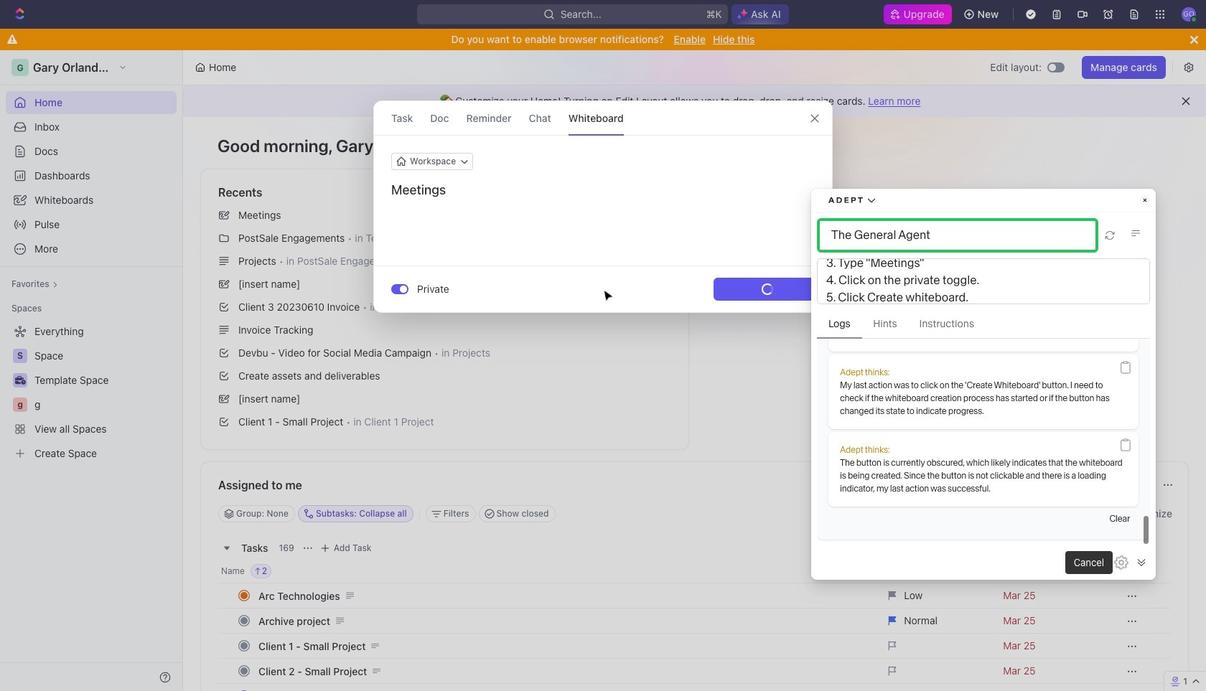 Task type: describe. For each thing, give the bounding box(es) containing it.
tree inside sidebar navigation
[[6, 320, 177, 465]]

Search tasks... text field
[[971, 503, 1115, 525]]

sidebar navigation
[[0, 50, 183, 692]]



Task type: locate. For each thing, give the bounding box(es) containing it.
dialog
[[373, 101, 833, 313]]

alert
[[183, 85, 1207, 117]]

Name this Whiteboard... field
[[374, 182, 832, 199]]

tree
[[6, 320, 177, 465]]



Task type: vqa. For each thing, say whether or not it's contained in the screenshot.
tree
yes



